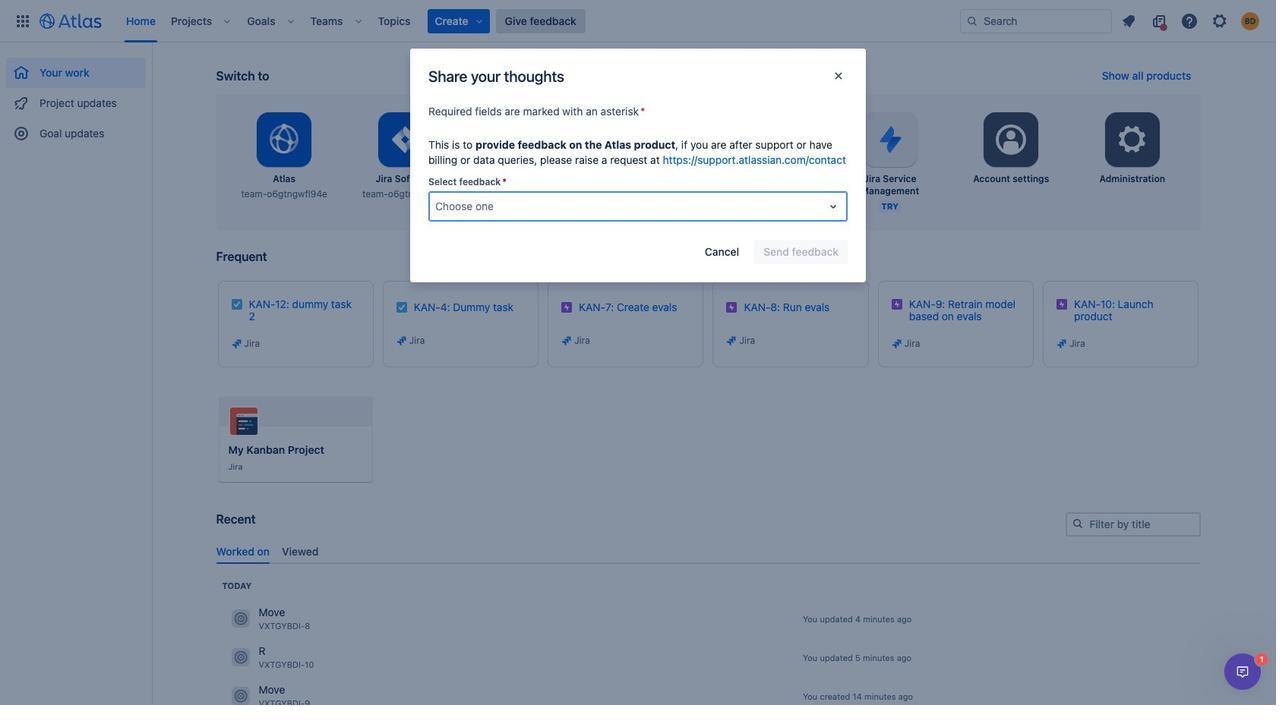 Task type: describe. For each thing, give the bounding box(es) containing it.
Filter by title field
[[1067, 514, 1199, 536]]

2 settings image from the left
[[1114, 122, 1151, 158]]

search image
[[1072, 518, 1084, 530]]

top element
[[9, 0, 960, 42]]

close modal image
[[830, 67, 848, 85]]

Search field
[[960, 9, 1112, 33]]

open image
[[824, 198, 842, 216]]

help image
[[1181, 12, 1199, 30]]



Task type: locate. For each thing, give the bounding box(es) containing it.
jira image
[[396, 335, 408, 347], [561, 335, 573, 347], [561, 335, 573, 347], [231, 338, 243, 350], [231, 338, 243, 350], [891, 338, 903, 350], [1056, 338, 1068, 350], [1056, 338, 1068, 350]]

2 townsquare image from the top
[[231, 688, 250, 706]]

settings image
[[993, 122, 1030, 158], [1114, 122, 1151, 158]]

townsquare image down townsquare image
[[231, 688, 250, 706]]

1 townsquare image from the top
[[231, 610, 250, 629]]

1 settings image from the left
[[993, 122, 1030, 158]]

group
[[6, 43, 146, 153]]

1 vertical spatial townsquare image
[[231, 688, 250, 706]]

1 horizontal spatial settings image
[[1114, 122, 1151, 158]]

tab list
[[210, 539, 1207, 564]]

jira image
[[396, 335, 408, 347], [726, 335, 738, 347], [726, 335, 738, 347], [891, 338, 903, 350]]

banner
[[0, 0, 1276, 43]]

search image
[[966, 15, 978, 27]]

heading
[[222, 580, 252, 592]]

0 horizontal spatial settings image
[[993, 122, 1030, 158]]

townsquare image up townsquare image
[[231, 610, 250, 629]]

0 vertical spatial townsquare image
[[231, 610, 250, 629]]

townsquare image
[[231, 649, 250, 667]]

None text field
[[435, 199, 438, 214]]

None search field
[[960, 9, 1112, 33]]

townsquare image
[[231, 610, 250, 629], [231, 688, 250, 706]]



Task type: vqa. For each thing, say whether or not it's contained in the screenshot.
Settings icon to the left
yes



